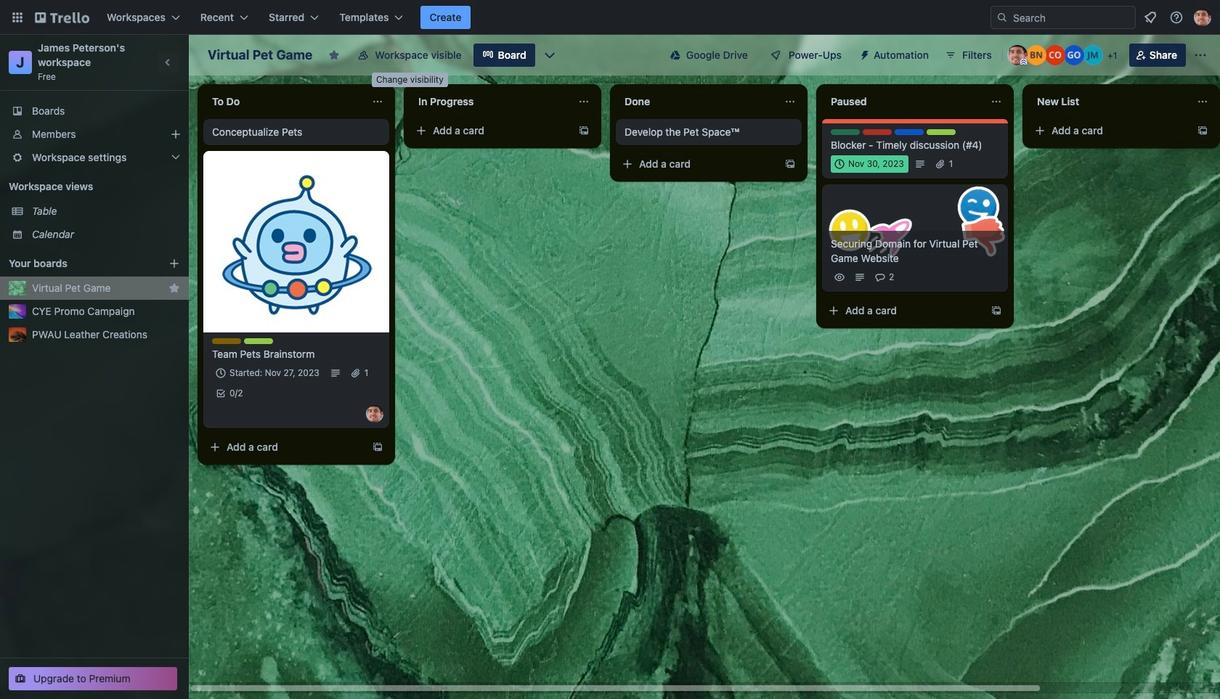 Task type: locate. For each thing, give the bounding box(es) containing it.
this member is an admin of this board. image
[[1021, 59, 1027, 65]]

color: green, title: "goal" element
[[831, 129, 860, 135]]

2 vertical spatial create from template… image
[[372, 442, 384, 453]]

ben nelson (bennelson96) image
[[1026, 45, 1047, 65]]

add board image
[[169, 258, 180, 270]]

1 horizontal spatial create from template… image
[[1197, 125, 1209, 137]]

gary orlando (garyorlando) image
[[1064, 45, 1084, 65]]

jeremy miller (jeremymiller198) image
[[1083, 45, 1103, 65]]

customize views image
[[543, 48, 557, 62]]

your boards with 3 items element
[[9, 255, 147, 272]]

sm image
[[854, 44, 874, 64]]

1 horizontal spatial james peterson (jamespeterson93) image
[[1007, 45, 1028, 65]]

0 horizontal spatial create from template… image
[[372, 442, 384, 453]]

1 vertical spatial james peterson (jamespeterson93) image
[[366, 405, 384, 423]]

christina overa (christinaovera) image
[[1045, 45, 1066, 65]]

0 horizontal spatial create from template… image
[[785, 158, 796, 170]]

1 vertical spatial create from template… image
[[785, 158, 796, 170]]

workspace navigation collapse icon image
[[158, 52, 179, 73]]

create from template… image
[[1197, 125, 1209, 137], [785, 158, 796, 170]]

color: bold lime, title: none image
[[927, 129, 956, 135]]

None checkbox
[[831, 155, 909, 173]]

james peterson (jamespeterson93) image
[[1007, 45, 1028, 65], [366, 405, 384, 423]]

starred icon image
[[169, 283, 180, 294]]

0 vertical spatial create from template… image
[[578, 125, 590, 137]]

0 vertical spatial james peterson (jamespeterson93) image
[[1007, 45, 1028, 65]]

open information menu image
[[1170, 10, 1184, 25]]

create from template… image
[[578, 125, 590, 137], [991, 305, 1003, 317], [372, 442, 384, 453]]

Search field
[[1008, 7, 1135, 28]]

tooltip
[[372, 73, 448, 87]]

color: blue, title: "fyi" element
[[895, 129, 924, 135]]

None text field
[[203, 90, 366, 113], [822, 90, 985, 113], [203, 90, 366, 113], [822, 90, 985, 113]]

0 notifications image
[[1142, 9, 1159, 26]]

2 horizontal spatial create from template… image
[[991, 305, 1003, 317]]

color: yellow, title: none image
[[212, 339, 241, 344]]

1 vertical spatial create from template… image
[[991, 305, 1003, 317]]

None text field
[[410, 90, 572, 113], [616, 90, 779, 113], [1029, 90, 1191, 113], [410, 90, 572, 113], [616, 90, 779, 113], [1029, 90, 1191, 113]]



Task type: vqa. For each thing, say whether or not it's contained in the screenshot.
the Search field
yes



Task type: describe. For each thing, give the bounding box(es) containing it.
0 horizontal spatial james peterson (jamespeterson93) image
[[366, 405, 384, 423]]

back to home image
[[35, 6, 89, 29]]

1 horizontal spatial create from template… image
[[578, 125, 590, 137]]

color: bold lime, title: "team task" element
[[244, 339, 273, 344]]

Board name text field
[[201, 44, 320, 67]]

0 vertical spatial create from template… image
[[1197, 125, 1209, 137]]

search image
[[997, 12, 1008, 23]]

primary element
[[0, 0, 1220, 35]]

laugh image
[[953, 182, 1004, 234]]

james peterson (jamespeterson93) image
[[1194, 9, 1212, 26]]

star or unstar board image
[[329, 49, 340, 61]]

google drive icon image
[[670, 50, 681, 60]]

show menu image
[[1194, 48, 1208, 62]]

color: red, title: "blocker" element
[[863, 129, 892, 135]]



